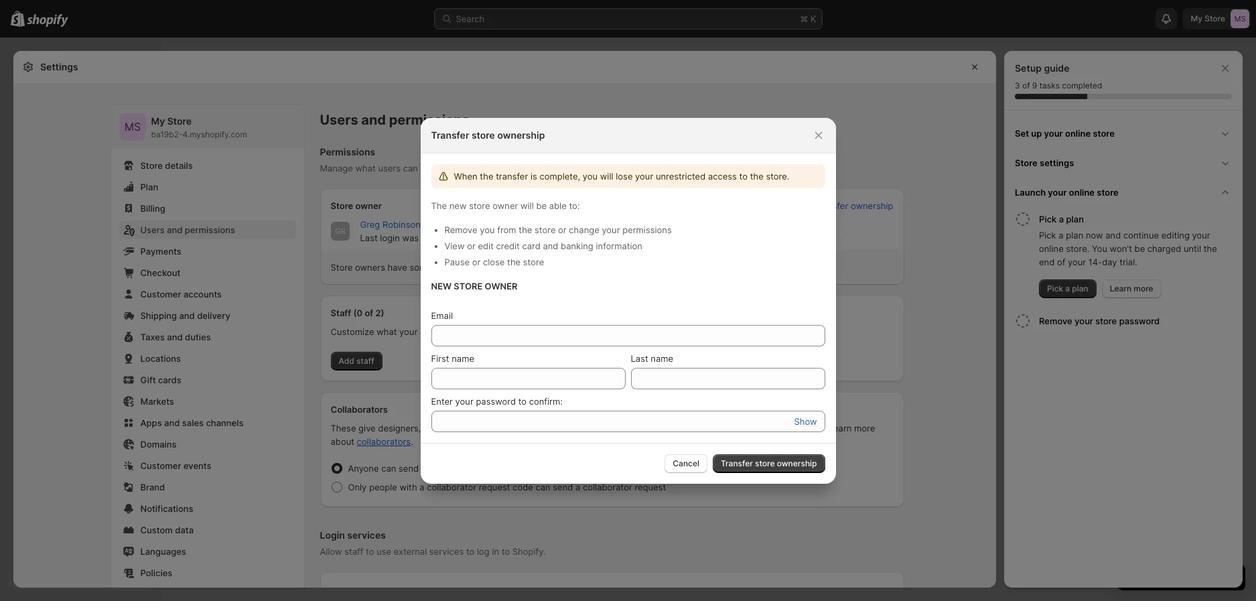 Task type: describe. For each thing, give the bounding box(es) containing it.
staff right add at left
[[357, 356, 374, 366]]

ms button
[[119, 113, 146, 140]]

store right new
[[469, 200, 490, 211]]

staff inside login services allow staff to use external services to log in to shopify.
[[345, 546, 364, 557]]

store owner
[[331, 200, 382, 211]]

pick for pick a plan element
[[1040, 230, 1057, 241]]

request for with
[[479, 482, 510, 493]]

of inside 'pick a plan now and continue editing your online store. you won't be charged until the end of your 14-day trial.'
[[1058, 257, 1066, 267]]

remove for remove you from the store or change your permissions view or edit credit card and banking information pause or close the store
[[445, 224, 478, 235]]

checkout link
[[119, 263, 296, 282]]

launch
[[1015, 187, 1046, 198]]

remove for remove your store password
[[1040, 316, 1073, 326]]

plan for pick a plan button
[[1067, 214, 1084, 225]]

to inside alert
[[740, 171, 748, 181]]

login
[[380, 233, 400, 243]]

remove you from the store or change your permissions view or edit credit card and banking information pause or close the store
[[445, 224, 672, 267]]

with
[[400, 482, 417, 493]]

collaborator down these give designers, developers, and marketers access to your shopify admin. they don't count toward your staff limit. learn more about
[[583, 482, 633, 493]]

when
[[454, 171, 478, 181]]

transfer store ownership inside button
[[721, 458, 817, 468]]

0 vertical spatial send
[[399, 463, 419, 474]]

you
[[1092, 243, 1108, 254]]

1 horizontal spatial about
[[663, 262, 687, 273]]

transfer ownership button
[[815, 200, 894, 211]]

11:24
[[535, 233, 556, 243]]

last name
[[631, 353, 674, 364]]

14-
[[1089, 257, 1103, 267]]

won't
[[1110, 243, 1133, 254]]

a right with
[[420, 482, 425, 493]]

online inside button
[[1070, 187, 1095, 198]]

a inside button
[[1059, 214, 1064, 225]]

collaborators .
[[357, 436, 413, 447]]

collaborators
[[331, 404, 388, 415]]

toward
[[734, 423, 763, 434]]

and left access.
[[518, 326, 533, 337]]

monday,
[[421, 233, 457, 243]]

and inside 'pick a plan now and continue editing your online store. you won't be charged until the end of your 14-day trial.'
[[1106, 230, 1122, 241]]

charged
[[1148, 243, 1182, 254]]

credit
[[496, 240, 520, 251]]

staff (0 of 2)
[[331, 308, 384, 318]]

complete,
[[540, 171, 581, 181]]

collaborators link
[[357, 436, 411, 447]]

a right code
[[576, 482, 581, 493]]

name for last name
[[651, 353, 674, 364]]

permissions up store
[[435, 262, 484, 273]]

languages
[[140, 546, 186, 557]]

gift
[[140, 375, 156, 385]]

that
[[486, 262, 503, 273]]

store owners have some permissions that can't be assigned to staff. learn more about
[[331, 262, 690, 273]]

can right code
[[536, 482, 551, 493]]

staff down email
[[420, 326, 439, 337]]

mark pick a plan as done image
[[1015, 211, 1032, 227]]

customer accounts
[[140, 289, 222, 300]]

0 horizontal spatial ownership
[[498, 129, 545, 140]]

1 horizontal spatial users
[[320, 112, 358, 128]]

plan link
[[119, 178, 296, 196]]

0 vertical spatial transfer
[[431, 129, 469, 140]]

be inside transfer store ownership dialog
[[536, 200, 547, 211]]

customer events
[[140, 460, 211, 471]]

to left log
[[466, 546, 475, 557]]

store up when
[[472, 129, 495, 140]]

use
[[377, 546, 391, 557]]

set
[[1015, 128, 1030, 139]]

setup guide dialog
[[1005, 51, 1243, 588]]

taxes and duties
[[140, 332, 211, 342]]

locations link
[[119, 349, 296, 368]]

shop settings menu element
[[111, 105, 304, 601]]

these
[[331, 423, 356, 434]]

transfer
[[496, 171, 528, 181]]

owner inside transfer store ownership dialog
[[493, 200, 518, 211]]

store. inside alert
[[766, 171, 790, 181]]

do
[[449, 163, 459, 174]]

users and permissions inside shop settings menu 'element'
[[140, 225, 235, 235]]

online inside 'pick a plan now and continue editing your online store. you won't be charged until the end of your 14-day trial.'
[[1040, 243, 1064, 254]]

in inside login services allow staff to use external services to log in to shopify.
[[492, 546, 499, 557]]

only people with a collaborator request code can send a collaborator request
[[348, 482, 666, 493]]

pick a plan now and continue editing your online store. you won't be charged until the end of your 14-day trial.
[[1040, 230, 1218, 267]]

transfer store ownership dialog
[[0, 118, 1257, 484]]

email
[[431, 310, 453, 321]]

see
[[421, 163, 435, 174]]

store up card
[[535, 224, 556, 235]]

store for store settings
[[1015, 158, 1038, 168]]

launch your online store button
[[1010, 178, 1238, 207]]

about inside these give designers, developers, and marketers access to your shopify admin. they don't count toward your staff limit. learn more about
[[331, 436, 355, 447]]

learn inside 'link'
[[1110, 284, 1132, 294]]

avatar with initials g r image
[[331, 222, 350, 241]]

of inside settings 'dialog'
[[365, 308, 373, 318]]

log
[[477, 546, 490, 557]]

you inside alert
[[583, 171, 598, 181]]

members
[[442, 326, 480, 337]]

or right 11:24
[[558, 224, 567, 235]]

enter
[[431, 396, 453, 407]]

store inside my store ba19b2-4.myshopify.com
[[167, 115, 192, 127]]

ba19b2-
[[151, 129, 183, 139]]

card
[[522, 240, 541, 251]]

store. inside 'pick a plan now and continue editing your online store. you won't be charged until the end of your 14-day trial.'
[[1067, 243, 1090, 254]]

guide
[[1045, 62, 1070, 74]]

Enter your password to confirm: password field
[[431, 411, 792, 432]]

markets
[[140, 396, 174, 407]]

staff.
[[591, 262, 612, 273]]

users inside users and permissions link
[[140, 225, 165, 235]]

data
[[175, 525, 194, 536]]

staff inside these give designers, developers, and marketers access to your shopify admin. they don't count toward your staff limit. learn more about
[[786, 423, 805, 434]]

until
[[1184, 243, 1202, 254]]

add staff link
[[331, 352, 382, 371]]

billing link
[[119, 199, 296, 218]]

login
[[320, 529, 345, 541]]

.
[[411, 436, 413, 447]]

when the transfer is complete, you will lose your unrestricted access to the store. alert
[[431, 164, 825, 188]]

to left use
[[366, 546, 374, 557]]

taxes
[[140, 332, 165, 342]]

1 horizontal spatial send
[[553, 482, 573, 493]]

pause
[[445, 256, 470, 267]]

plan for pick a plan element
[[1067, 230, 1084, 241]]

custom data link
[[119, 521, 296, 540]]

have
[[388, 262, 407, 273]]

your inside alert
[[635, 171, 654, 181]]

custom data
[[140, 525, 194, 536]]

gift cards link
[[119, 371, 296, 389]]

k
[[811, 13, 817, 24]]

collaborator for send
[[429, 463, 478, 474]]

store down card
[[523, 256, 544, 267]]

shopify image
[[27, 14, 69, 27]]

in inside "permissions manage what users can see or do in your store."
[[462, 163, 469, 174]]

0 vertical spatial more
[[640, 262, 661, 273]]

0 horizontal spatial services
[[347, 529, 386, 541]]

customer events link
[[119, 456, 296, 475]]

can right 'members'
[[483, 326, 497, 337]]

more inside these give designers, developers, and marketers access to your shopify admin. they don't count toward your staff limit. learn more about
[[855, 423, 876, 434]]

shipping and delivery
[[140, 310, 230, 321]]

permissions
[[320, 146, 375, 158]]

0 horizontal spatial transfer store ownership
[[431, 129, 545, 140]]

store settings button
[[1010, 148, 1238, 178]]

pick for pick a plan button
[[1040, 214, 1057, 225]]

duties
[[185, 332, 211, 342]]

customer for customer events
[[140, 460, 181, 471]]

new
[[450, 200, 467, 211]]

and inside users and permissions link
[[167, 225, 183, 235]]

pick a plan button
[[1040, 207, 1238, 229]]

0 vertical spatial users and permissions
[[320, 112, 470, 128]]

a down developers,
[[421, 463, 426, 474]]

you inside "remove you from the store or change your permissions view or edit credit card and banking information pause or close the store"
[[480, 224, 495, 235]]

ownership inside button
[[777, 458, 817, 468]]

pick a plan for pick a plan button
[[1040, 214, 1084, 225]]

information
[[596, 240, 643, 251]]

plans.
[[809, 326, 833, 337]]

apps and sales channels link
[[119, 414, 296, 432]]

allow
[[320, 546, 342, 557]]

access inside alert
[[708, 171, 737, 181]]

from
[[497, 224, 517, 235]]

store inside button
[[1093, 128, 1115, 139]]

will inside alert
[[600, 171, 614, 181]]

to right log
[[502, 546, 510, 557]]

can up people
[[382, 463, 396, 474]]

editing
[[1162, 230, 1190, 241]]



Task type: vqa. For each thing, say whether or not it's contained in the screenshot.
Test Store image
no



Task type: locate. For each thing, give the bounding box(es) containing it.
2 vertical spatial pick
[[1048, 284, 1064, 294]]

Email email field
[[431, 325, 825, 346]]

pick inside button
[[1040, 214, 1057, 225]]

plan down launch your online store
[[1067, 214, 1084, 225]]

1 horizontal spatial in
[[492, 546, 499, 557]]

request
[[481, 463, 512, 474], [479, 482, 510, 493], [635, 482, 666, 493]]

payments
[[140, 246, 182, 257]]

store up 'store settings' button
[[1093, 128, 1115, 139]]

your inside "remove you from the store or change your permissions view or edit credit card and banking information pause or close the store"
[[602, 224, 620, 235]]

users and permissions link
[[119, 221, 296, 239]]

0 horizontal spatial name
[[452, 353, 475, 364]]

online up "end"
[[1040, 243, 1064, 254]]

2 vertical spatial plan
[[1073, 284, 1089, 294]]

1 vertical spatial last
[[631, 353, 649, 364]]

users and permissions down the 'billing' link
[[140, 225, 235, 235]]

more down information
[[640, 262, 661, 273]]

0 vertical spatial be
[[536, 200, 547, 211]]

or left "do"
[[438, 163, 446, 174]]

1 vertical spatial users
[[140, 225, 165, 235]]

will
[[600, 171, 614, 181], [521, 200, 534, 211]]

admin.
[[632, 423, 659, 434]]

9
[[1033, 80, 1038, 90]]

0 horizontal spatial access
[[536, 423, 564, 434]]

services up use
[[347, 529, 386, 541]]

2 vertical spatial ownership
[[777, 458, 817, 468]]

trial.
[[1120, 257, 1138, 267]]

plan inside button
[[1067, 214, 1084, 225]]

pick a plan element
[[1013, 229, 1238, 298]]

2 name from the left
[[651, 353, 674, 364]]

transfer store ownership up when
[[431, 129, 545, 140]]

collaborator for with
[[427, 482, 477, 493]]

transfer inside settings 'dialog'
[[815, 200, 849, 211]]

pick a plan down launch your online store
[[1040, 214, 1084, 225]]

set up your online store button
[[1010, 119, 1238, 148]]

store up avatar with initials g r
[[331, 200, 353, 211]]

learn down information
[[614, 262, 638, 273]]

plan inside 'pick a plan now and continue editing your online store. you won't be charged until the end of your 14-day trial.'
[[1067, 230, 1084, 241]]

and up permissions
[[361, 112, 386, 128]]

and up payments at top
[[167, 225, 183, 235]]

plan for pick a plan link
[[1073, 284, 1089, 294]]

store for store details
[[140, 160, 163, 171]]

more down trial.
[[1134, 284, 1154, 294]]

last
[[360, 233, 378, 243], [631, 353, 649, 364]]

owner
[[485, 280, 518, 291]]

0 vertical spatial remove
[[445, 224, 478, 235]]

compare plans. link
[[769, 326, 833, 337]]

end
[[1040, 257, 1055, 267]]

0 horizontal spatial users and permissions
[[140, 225, 235, 235]]

a
[[1059, 214, 1064, 225], [1059, 230, 1064, 241], [1066, 284, 1070, 294], [421, 463, 426, 474], [420, 482, 425, 493], [576, 482, 581, 493]]

and right card
[[543, 240, 559, 251]]

pick for pick a plan link
[[1048, 284, 1064, 294]]

what down 2)
[[377, 326, 397, 337]]

developers,
[[424, 423, 471, 434]]

in right "do"
[[462, 163, 469, 174]]

customer down domains
[[140, 460, 181, 471]]

show
[[795, 416, 817, 427]]

view
[[445, 240, 465, 251]]

1 horizontal spatial services
[[430, 546, 464, 557]]

1 horizontal spatial transfer
[[721, 458, 753, 468]]

and up won't
[[1106, 230, 1122, 241]]

1 horizontal spatial you
[[583, 171, 598, 181]]

greg
[[360, 219, 380, 230]]

mark remove your store password as done image
[[1015, 313, 1032, 329]]

launch your online store
[[1015, 187, 1119, 198]]

store. inside "permissions manage what users can see or do in your store."
[[492, 163, 515, 174]]

1 horizontal spatial edit
[[500, 326, 516, 337]]

to left 'confirm:'
[[519, 396, 527, 407]]

2 horizontal spatial store.
[[1067, 243, 1090, 254]]

1 vertical spatial about
[[331, 436, 355, 447]]

store left owners
[[331, 262, 353, 273]]

last inside transfer store ownership dialog
[[631, 353, 649, 364]]

pick right mark pick a plan as done icon
[[1040, 214, 1057, 225]]

3 of 9 tasks completed
[[1015, 80, 1103, 90]]

3
[[1015, 80, 1021, 90]]

send
[[399, 463, 419, 474], [553, 482, 573, 493]]

store
[[454, 280, 483, 291]]

owner up 'from'
[[493, 200, 518, 211]]

0 horizontal spatial users
[[140, 225, 165, 235]]

a inside 'pick a plan now and continue editing your online store. you won't be charged until the end of your 14-day trial.'
[[1059, 230, 1064, 241]]

permissions down the 'billing' link
[[185, 225, 235, 235]]

a down launch your online store
[[1059, 214, 1064, 225]]

compare
[[769, 326, 807, 337]]

0 vertical spatial online
[[1066, 128, 1091, 139]]

0 horizontal spatial will
[[521, 200, 534, 211]]

store details link
[[119, 156, 296, 175]]

accounts
[[184, 289, 222, 300]]

online inside button
[[1066, 128, 1091, 139]]

password inside button
[[1120, 316, 1160, 326]]

1 vertical spatial transfer
[[815, 200, 849, 211]]

(0
[[353, 308, 363, 318]]

of
[[1023, 80, 1031, 90], [1058, 257, 1066, 267], [365, 308, 373, 318]]

october
[[459, 233, 493, 243]]

permissions inside "remove you from the store or change your permissions view or edit credit card and banking information pause or close the store"
[[623, 224, 672, 235]]

access inside these give designers, developers, and marketers access to your shopify admin. they don't count toward your staff limit. learn more about
[[536, 423, 564, 434]]

0 vertical spatial about
[[663, 262, 687, 273]]

0 vertical spatial password
[[1120, 316, 1160, 326]]

2 vertical spatial more
[[855, 423, 876, 434]]

to left staff.
[[580, 262, 589, 273]]

plan
[[1067, 214, 1084, 225], [1067, 230, 1084, 241], [1073, 284, 1089, 294]]

customer down checkout
[[140, 289, 181, 300]]

to left shopify
[[567, 423, 575, 434]]

owner up greg
[[356, 200, 382, 211]]

was
[[402, 233, 419, 243]]

users
[[378, 163, 401, 174]]

2 vertical spatial learn
[[829, 423, 852, 434]]

edit left 23,
[[478, 240, 494, 251]]

or right view
[[467, 240, 476, 251]]

1 vertical spatial users and permissions
[[140, 225, 235, 235]]

the inside 'pick a plan now and continue editing your online store. you won't be charged until the end of your 14-day trial.'
[[1204, 243, 1218, 254]]

be left able
[[536, 200, 547, 211]]

0 horizontal spatial password
[[476, 396, 516, 407]]

delivery
[[197, 310, 230, 321]]

my
[[151, 115, 165, 127]]

request down cancel button
[[635, 482, 666, 493]]

gift cards
[[140, 375, 181, 385]]

users
[[320, 112, 358, 128], [140, 225, 165, 235]]

last inside greg robinson last login was monday, october 23, 2023 11:24 am edt
[[360, 233, 378, 243]]

1 vertical spatial learn
[[1110, 284, 1132, 294]]

to inside these give designers, developers, and marketers access to your shopify admin. they don't count toward your staff limit. learn more about
[[567, 423, 575, 434]]

send right code
[[553, 482, 573, 493]]

last down greg
[[360, 233, 378, 243]]

transfer inside button
[[721, 458, 753, 468]]

learn down trial.
[[1110, 284, 1132, 294]]

staff
[[420, 326, 439, 337], [357, 356, 374, 366], [786, 423, 805, 434], [345, 546, 364, 557]]

learn more link
[[1102, 279, 1162, 298]]

request up only people with a collaborator request code can send a collaborator request
[[481, 463, 512, 474]]

1 horizontal spatial transfer store ownership
[[721, 458, 817, 468]]

collaborator down anyone can send a collaborator request
[[427, 482, 477, 493]]

store inside button
[[1015, 158, 1038, 168]]

remove right mark remove your store password as done image
[[1040, 316, 1073, 326]]

learn inside these give designers, developers, and marketers access to your shopify admin. they don't count toward your staff limit. learn more about
[[829, 423, 852, 434]]

Last name text field
[[631, 368, 825, 389]]

1 vertical spatial more
[[1134, 284, 1154, 294]]

your inside button
[[1045, 128, 1064, 139]]

these give designers, developers, and marketers access to your shopify admin. they don't count toward your staff limit. learn more about
[[331, 423, 876, 447]]

0 horizontal spatial more
[[640, 262, 661, 273]]

store for store owner
[[331, 200, 353, 211]]

0 vertical spatial will
[[600, 171, 614, 181]]

1 vertical spatial ownership
[[851, 200, 894, 211]]

0 horizontal spatial owner
[[356, 200, 382, 211]]

1 vertical spatial password
[[476, 396, 516, 407]]

of right "end"
[[1058, 257, 1066, 267]]

events
[[184, 460, 211, 471]]

remove inside button
[[1040, 316, 1073, 326]]

transfer
[[431, 129, 469, 140], [815, 200, 849, 211], [721, 458, 753, 468]]

users down the billing
[[140, 225, 165, 235]]

0 horizontal spatial what
[[356, 163, 376, 174]]

a up the "remove your store password"
[[1066, 284, 1070, 294]]

will down is on the top
[[521, 200, 534, 211]]

of left 2)
[[365, 308, 373, 318]]

last down email email field
[[631, 353, 649, 364]]

in right log
[[492, 546, 499, 557]]

day
[[1103, 257, 1118, 267]]

confirm:
[[529, 396, 563, 407]]

transfer store ownership down toward
[[721, 458, 817, 468]]

remove inside "remove you from the store or change your permissions view or edit credit card and banking information pause or close the store"
[[445, 224, 478, 235]]

2 horizontal spatial more
[[1134, 284, 1154, 294]]

password inside transfer store ownership dialog
[[476, 396, 516, 407]]

permissions up information
[[623, 224, 672, 235]]

name down email email field
[[651, 353, 674, 364]]

to
[[740, 171, 748, 181], [580, 262, 589, 273], [519, 396, 527, 407], [567, 423, 575, 434], [366, 546, 374, 557], [466, 546, 475, 557], [502, 546, 510, 557]]

learn more
[[1110, 284, 1154, 294]]

1 horizontal spatial ownership
[[777, 458, 817, 468]]

1 vertical spatial send
[[553, 482, 573, 493]]

and left marketers
[[474, 423, 489, 434]]

store up launch
[[1015, 158, 1038, 168]]

1 vertical spatial transfer store ownership
[[721, 458, 817, 468]]

0 vertical spatial what
[[356, 163, 376, 174]]

cards
[[158, 375, 181, 385]]

permissions inside shop settings menu 'element'
[[185, 225, 235, 235]]

0 horizontal spatial remove
[[445, 224, 478, 235]]

store down toward
[[755, 458, 775, 468]]

ownership inside settings 'dialog'
[[851, 200, 894, 211]]

and inside "remove you from the store or change your permissions view or edit credit card and banking information pause or close the store"
[[543, 240, 559, 251]]

be inside 'pick a plan now and continue editing your online store. you won't be charged until the end of your 14-day trial.'
[[1135, 243, 1146, 254]]

marketers
[[492, 423, 533, 434]]

1 vertical spatial pick a plan
[[1048, 284, 1089, 294]]

0 vertical spatial pick
[[1040, 214, 1057, 225]]

1 horizontal spatial remove
[[1040, 316, 1073, 326]]

0 vertical spatial in
[[462, 163, 469, 174]]

transfer store ownership button
[[713, 454, 825, 473]]

2 horizontal spatial learn
[[1110, 284, 1132, 294]]

1 vertical spatial customer
[[140, 460, 181, 471]]

2 horizontal spatial of
[[1058, 257, 1066, 267]]

and inside apps and sales channels link
[[164, 418, 180, 428]]

be down continue
[[1135, 243, 1146, 254]]

able
[[549, 200, 567, 211]]

store down 'store settings' button
[[1097, 187, 1119, 198]]

external
[[394, 546, 427, 557]]

request left code
[[479, 482, 510, 493]]

policies
[[140, 568, 172, 578]]

0 vertical spatial of
[[1023, 80, 1031, 90]]

edit inside settings 'dialog'
[[500, 326, 516, 337]]

0 vertical spatial you
[[583, 171, 598, 181]]

1 vertical spatial services
[[430, 546, 464, 557]]

more right "limit."
[[855, 423, 876, 434]]

edit left access.
[[500, 326, 516, 337]]

password down learn more 'link'
[[1120, 316, 1160, 326]]

1 customer from the top
[[140, 289, 181, 300]]

completed
[[1063, 80, 1103, 90]]

policies link
[[119, 564, 296, 582]]

be inside settings 'dialog'
[[528, 262, 538, 273]]

2)
[[376, 308, 384, 318]]

1 horizontal spatial more
[[855, 423, 876, 434]]

can
[[403, 163, 418, 174], [483, 326, 497, 337], [382, 463, 396, 474], [536, 482, 551, 493]]

1 vertical spatial what
[[377, 326, 397, 337]]

will left the 'lose'
[[600, 171, 614, 181]]

tasks
[[1040, 80, 1060, 90]]

request for send
[[481, 463, 512, 474]]

remove up view
[[445, 224, 478, 235]]

0 vertical spatial access
[[708, 171, 737, 181]]

plan up the "remove your store password"
[[1073, 284, 1089, 294]]

when the transfer is complete, you will lose your unrestricted access to the store.
[[454, 171, 790, 181]]

taxes and duties link
[[119, 328, 296, 347]]

1 vertical spatial edit
[[500, 326, 516, 337]]

shopify.
[[513, 546, 546, 557]]

setup
[[1015, 62, 1042, 74]]

0 vertical spatial customer
[[140, 289, 181, 300]]

settings dialog
[[13, 51, 997, 601]]

markets link
[[119, 392, 296, 411]]

0 vertical spatial pick a plan
[[1040, 214, 1084, 225]]

locations
[[140, 353, 181, 364]]

my store image
[[119, 113, 146, 140]]

users up permissions
[[320, 112, 358, 128]]

2 vertical spatial be
[[528, 262, 538, 273]]

0 horizontal spatial last
[[360, 233, 378, 243]]

0 horizontal spatial store.
[[492, 163, 515, 174]]

1 horizontal spatial name
[[651, 353, 674, 364]]

1 horizontal spatial owner
[[493, 200, 518, 211]]

store up 'ba19b2-'
[[167, 115, 192, 127]]

notifications
[[140, 503, 193, 514]]

0 horizontal spatial edit
[[478, 240, 494, 251]]

pick
[[1040, 214, 1057, 225], [1040, 230, 1057, 241], [1048, 284, 1064, 294]]

access down 'confirm:'
[[536, 423, 564, 434]]

1 horizontal spatial access
[[708, 171, 737, 181]]

access right the unrestricted
[[708, 171, 737, 181]]

customer for customer accounts
[[140, 289, 181, 300]]

pick a plan for pick a plan link
[[1048, 284, 1089, 294]]

1 horizontal spatial last
[[631, 353, 649, 364]]

pick inside 'pick a plan now and continue editing your online store. you won't be charged until the end of your 14-day trial.'
[[1040, 230, 1057, 241]]

1 horizontal spatial of
[[1023, 80, 1031, 90]]

can inside "permissions manage what users can see or do in your store."
[[403, 163, 418, 174]]

0 horizontal spatial learn
[[614, 262, 638, 273]]

learn
[[614, 262, 638, 273], [1110, 284, 1132, 294], [829, 423, 852, 434]]

pick up "end"
[[1040, 230, 1057, 241]]

and down customer accounts
[[179, 310, 195, 321]]

1 vertical spatial be
[[1135, 243, 1146, 254]]

edit inside "remove you from the store or change your permissions view or edit credit card and banking information pause or close the store"
[[478, 240, 494, 251]]

pick a plan link
[[1040, 279, 1097, 298]]

collaborator
[[429, 463, 478, 474], [427, 482, 477, 493], [583, 482, 633, 493]]

0 horizontal spatial send
[[399, 463, 419, 474]]

store down learn more 'link'
[[1096, 316, 1117, 326]]

2023
[[511, 233, 532, 243]]

enter your password to confirm:
[[431, 396, 563, 407]]

2 vertical spatial of
[[365, 308, 373, 318]]

1 vertical spatial remove
[[1040, 316, 1073, 326]]

send up with
[[399, 463, 419, 474]]

store
[[1093, 128, 1115, 139], [472, 129, 495, 140], [1097, 187, 1119, 198], [469, 200, 490, 211], [535, 224, 556, 235], [523, 256, 544, 267], [1096, 316, 1117, 326], [755, 458, 775, 468]]

services right "external"
[[430, 546, 464, 557]]

manage
[[320, 163, 353, 174]]

2 customer from the top
[[140, 460, 181, 471]]

and inside these give designers, developers, and marketers access to your shopify admin. they don't count toward your staff limit. learn more about
[[474, 423, 489, 434]]

1 vertical spatial access
[[536, 423, 564, 434]]

0 vertical spatial services
[[347, 529, 386, 541]]

online up settings at top
[[1066, 128, 1091, 139]]

greg robinson last login was monday, october 23, 2023 11:24 am edt
[[360, 219, 591, 243]]

permissions up "permissions manage what users can see or do in your store." on the left
[[389, 112, 470, 128]]

2 vertical spatial online
[[1040, 243, 1064, 254]]

remove
[[445, 224, 478, 235], [1040, 316, 1073, 326]]

0 horizontal spatial you
[[480, 224, 495, 235]]

collaborator down developers,
[[429, 463, 478, 474]]

0 horizontal spatial about
[[331, 436, 355, 447]]

name for first name
[[452, 353, 475, 364]]

edit
[[478, 240, 494, 251], [500, 326, 516, 337]]

what inside "permissions manage what users can see or do in your store."
[[356, 163, 376, 174]]

store for store owners have some permissions that can't be assigned to staff. learn more about
[[331, 262, 353, 273]]

1 name from the left
[[452, 353, 475, 364]]

2 vertical spatial transfer
[[721, 458, 753, 468]]

the
[[480, 171, 494, 181], [750, 171, 764, 181], [519, 224, 532, 235], [1204, 243, 1218, 254], [507, 256, 521, 267]]

owner inside settings 'dialog'
[[356, 200, 382, 211]]

transfer ownership
[[815, 200, 894, 211]]

some
[[410, 262, 432, 273]]

pick a plan inside button
[[1040, 214, 1084, 225]]

pick down "end"
[[1048, 284, 1064, 294]]

or inside "permissions manage what users can see or do in your store."
[[438, 163, 446, 174]]

and right apps
[[164, 418, 180, 428]]

0 vertical spatial users
[[320, 112, 358, 128]]

or left close
[[472, 256, 481, 267]]

1 vertical spatial you
[[480, 224, 495, 235]]

2 horizontal spatial ownership
[[851, 200, 894, 211]]

domains
[[140, 439, 177, 450]]

code
[[513, 482, 533, 493]]

0 vertical spatial last
[[360, 233, 378, 243]]

0 horizontal spatial of
[[365, 308, 373, 318]]

0 vertical spatial learn
[[614, 262, 638, 273]]

a left now
[[1059, 230, 1064, 241]]

First name text field
[[431, 368, 626, 389]]

can left see
[[403, 163, 418, 174]]

robinson
[[383, 219, 421, 230]]

1 vertical spatial of
[[1058, 257, 1066, 267]]

staff left "limit."
[[786, 423, 805, 434]]

and inside shipping and delivery 'link'
[[179, 310, 195, 321]]

2 horizontal spatial transfer
[[815, 200, 849, 211]]

1 vertical spatial pick
[[1040, 230, 1057, 241]]

of left 9
[[1023, 80, 1031, 90]]

search
[[456, 13, 485, 24]]

about
[[663, 262, 687, 273], [331, 436, 355, 447]]

owners
[[355, 262, 385, 273]]

change
[[569, 224, 600, 235]]

more inside 'link'
[[1134, 284, 1154, 294]]

your inside "permissions manage what users can see or do in your store."
[[471, 163, 489, 174]]

plan left now
[[1067, 230, 1084, 241]]

you right "complete,"
[[583, 171, 598, 181]]

plan
[[140, 182, 158, 192]]

and inside taxes and duties link
[[167, 332, 183, 342]]

0 horizontal spatial transfer
[[431, 129, 469, 140]]

0 vertical spatial ownership
[[498, 129, 545, 140]]

pick a plan down "end"
[[1048, 284, 1089, 294]]

0 vertical spatial transfer store ownership
[[431, 129, 545, 140]]



